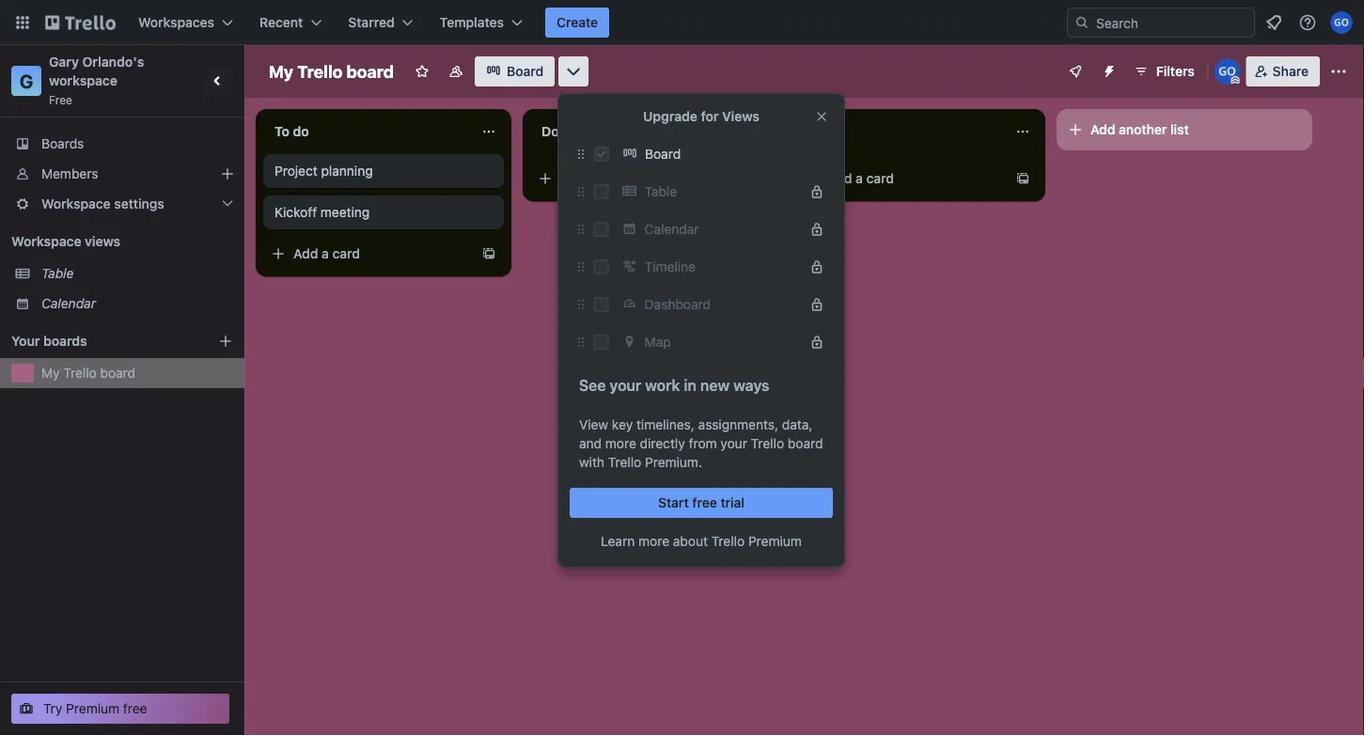 Task type: vqa. For each thing, say whether or not it's contained in the screenshot.
you within the Streamline your sales approach with a variety of sales process templates. We'll focus on providing the structure so you can focus on closing the deal. Keep track of leads, manage requests, and guide the customer through the onboarding journey, all with Trello sales process templates.
no



Task type: describe. For each thing, give the bounding box(es) containing it.
back to home image
[[45, 8, 116, 38]]

g link
[[11, 66, 41, 96]]

map
[[645, 334, 671, 350]]

and
[[579, 436, 602, 451]]

boards
[[43, 333, 87, 349]]

new
[[700, 377, 730, 395]]

views
[[85, 234, 120, 249]]

create
[[557, 15, 598, 30]]

assignments,
[[698, 417, 779, 433]]

kickoff meeting
[[275, 205, 370, 220]]

in
[[684, 377, 697, 395]]

see your work in new ways
[[579, 377, 770, 395]]

orlando's
[[82, 54, 144, 70]]

Done text field
[[797, 117, 1004, 147]]

try premium free
[[43, 701, 147, 717]]

star or unstar board image
[[415, 64, 430, 79]]

board inside text box
[[347, 61, 394, 81]]

my inside "link"
[[41, 365, 60, 381]]

0 notifications image
[[1263, 11, 1286, 34]]

trello right about
[[712, 534, 745, 549]]

g
[[19, 70, 33, 92]]

my inside text box
[[269, 61, 294, 81]]

add down done
[[828, 171, 852, 186]]

kickoff meeting link
[[275, 203, 493, 222]]

boards
[[41, 136, 84, 151]]

my trello board link
[[41, 364, 233, 383]]

views
[[722, 109, 760, 124]]

trial
[[721, 495, 745, 511]]

view
[[579, 417, 609, 433]]

doing
[[542, 124, 579, 139]]

starred button
[[337, 8, 425, 38]]

add a card button for done
[[797, 164, 1008, 194]]

data,
[[782, 417, 813, 433]]

add a card for to do
[[293, 246, 360, 261]]

upgrade for views
[[643, 109, 760, 124]]

card for to do
[[332, 246, 360, 261]]

0 horizontal spatial calendar
[[41, 296, 96, 311]]

project planning
[[275, 163, 373, 179]]

free inside button
[[123, 701, 147, 717]]

start
[[658, 495, 689, 511]]

board for the topmost board link
[[507, 63, 544, 79]]

free
[[49, 93, 72, 106]]

workspaces
[[138, 15, 214, 30]]

1 horizontal spatial add a card button
[[530, 164, 741, 194]]

about
[[673, 534, 708, 549]]

gary orlando's workspace free
[[49, 54, 148, 106]]

to do
[[275, 124, 309, 139]]

show menu image
[[1330, 62, 1349, 81]]

search image
[[1075, 15, 1090, 30]]

1 horizontal spatial card
[[600, 171, 627, 186]]

workspace settings
[[41, 196, 164, 212]]

calendar link
[[41, 294, 233, 313]]

your inside the view key timelines, assignments, data, and more directly from your trello board with trello premium.
[[721, 436, 748, 451]]

done
[[809, 124, 842, 139]]

starred
[[348, 15, 395, 30]]

view key timelines, assignments, data, and more directly from your trello board with trello premium.
[[579, 417, 823, 470]]

create from template… image
[[1016, 171, 1031, 186]]

meeting
[[321, 205, 370, 220]]

timeline
[[645, 259, 696, 275]]

1 horizontal spatial a
[[589, 171, 596, 186]]

1 horizontal spatial add a card
[[560, 171, 627, 186]]

open information menu image
[[1299, 13, 1318, 32]]

another
[[1119, 122, 1167, 137]]

add board image
[[218, 334, 233, 349]]

recent
[[260, 15, 303, 30]]

see
[[579, 377, 606, 395]]

add inside add another list button
[[1091, 122, 1116, 137]]

premium.
[[645, 455, 702, 470]]

ways
[[734, 377, 770, 395]]

trello right with
[[608, 455, 642, 470]]

automation image
[[1094, 56, 1121, 83]]

gary orlando's workspace link
[[49, 54, 148, 88]]

upgrade
[[643, 109, 698, 124]]

create button
[[545, 8, 610, 38]]



Task type: locate. For each thing, give the bounding box(es) containing it.
a
[[589, 171, 596, 186], [856, 171, 863, 186], [322, 246, 329, 261]]

add down kickoff
[[293, 246, 318, 261]]

1 horizontal spatial table
[[645, 184, 677, 199]]

0 horizontal spatial more
[[605, 436, 636, 451]]

1 vertical spatial board
[[100, 365, 136, 381]]

your right see
[[610, 377, 642, 395]]

add a card button down the doing text box
[[530, 164, 741, 194]]

learn
[[601, 534, 635, 549]]

a down done text field
[[856, 171, 863, 186]]

workspace
[[49, 73, 118, 88]]

board link down the for
[[617, 139, 833, 169]]

more right learn
[[639, 534, 670, 549]]

premium
[[749, 534, 802, 549], [66, 701, 120, 717]]

1 vertical spatial my trello board
[[41, 365, 136, 381]]

add a card down doing
[[560, 171, 627, 186]]

0 vertical spatial more
[[605, 436, 636, 451]]

2 horizontal spatial add a card button
[[797, 164, 1008, 194]]

board link right workspace visible "image"
[[475, 56, 555, 87]]

0 vertical spatial your
[[610, 377, 642, 395]]

0 horizontal spatial table
[[41, 266, 74, 281]]

trello down assignments,
[[751, 436, 784, 451]]

do
[[293, 124, 309, 139]]

board down upgrade
[[645, 146, 681, 162]]

this member is an admin of this board. image
[[1232, 76, 1240, 85]]

0 vertical spatial table
[[645, 184, 677, 199]]

1 vertical spatial calendar
[[41, 296, 96, 311]]

switch to… image
[[13, 13, 32, 32]]

1 vertical spatial board
[[645, 146, 681, 162]]

my down your boards
[[41, 365, 60, 381]]

workspace down members
[[41, 196, 111, 212]]

a for to do
[[322, 246, 329, 261]]

try premium free button
[[11, 694, 229, 724]]

directly
[[640, 436, 685, 451]]

add a card down kickoff meeting
[[293, 246, 360, 261]]

2 horizontal spatial board
[[788, 436, 823, 451]]

from
[[689, 436, 717, 451]]

2 vertical spatial board
[[788, 436, 823, 451]]

workspace settings button
[[0, 189, 245, 219]]

0 vertical spatial board
[[507, 63, 544, 79]]

your
[[610, 377, 642, 395], [721, 436, 748, 451]]

primary element
[[0, 0, 1365, 45]]

filters button
[[1128, 56, 1201, 87]]

1 vertical spatial more
[[639, 534, 670, 549]]

add a card down done
[[828, 171, 894, 186]]

0 horizontal spatial a
[[322, 246, 329, 261]]

members link
[[0, 159, 245, 189]]

2 horizontal spatial card
[[867, 171, 894, 186]]

0 horizontal spatial card
[[332, 246, 360, 261]]

project
[[275, 163, 318, 179]]

more inside the view key timelines, assignments, data, and more directly from your trello board with trello premium.
[[605, 436, 636, 451]]

try
[[43, 701, 62, 717]]

board inside the view key timelines, assignments, data, and more directly from your trello board with trello premium.
[[788, 436, 823, 451]]

card down done text field
[[867, 171, 894, 186]]

0 horizontal spatial board
[[507, 63, 544, 79]]

trello
[[297, 61, 343, 81], [63, 365, 97, 381], [751, 436, 784, 451], [608, 455, 642, 470], [712, 534, 745, 549]]

add down doing
[[560, 171, 585, 186]]

Board name text field
[[260, 56, 403, 87]]

learn more about trello premium
[[601, 534, 802, 549]]

add left another
[[1091, 122, 1116, 137]]

my trello board inside text box
[[269, 61, 394, 81]]

members
[[41, 166, 98, 181]]

0 horizontal spatial board link
[[475, 56, 555, 87]]

trello inside "link"
[[63, 365, 97, 381]]

0 vertical spatial my
[[269, 61, 294, 81]]

board
[[507, 63, 544, 79], [645, 146, 681, 162]]

1 horizontal spatial my
[[269, 61, 294, 81]]

workspace visible image
[[449, 64, 464, 79]]

0 horizontal spatial my
[[41, 365, 60, 381]]

trello down "recent" dropdown button
[[297, 61, 343, 81]]

for
[[701, 109, 719, 124]]

table down the doing text box
[[645, 184, 677, 199]]

a for done
[[856, 171, 863, 186]]

0 vertical spatial free
[[692, 495, 717, 511]]

project planning link
[[275, 162, 493, 181]]

gary
[[49, 54, 79, 70]]

To do text field
[[263, 117, 470, 147]]

gary orlando (garyorlando) image
[[1331, 11, 1353, 34]]

close popover image
[[814, 109, 829, 124]]

Search field
[[1090, 8, 1255, 37]]

board link
[[475, 56, 555, 87], [617, 139, 833, 169]]

0 horizontal spatial your
[[610, 377, 642, 395]]

add a card button for to do
[[263, 239, 474, 269]]

1 horizontal spatial board link
[[617, 139, 833, 169]]

1 horizontal spatial more
[[639, 534, 670, 549]]

your
[[11, 333, 40, 349]]

trello down boards
[[63, 365, 97, 381]]

share
[[1273, 63, 1309, 79]]

free left trial
[[692, 495, 717, 511]]

add another list
[[1091, 122, 1189, 137]]

1 horizontal spatial calendar
[[645, 221, 699, 237]]

1 horizontal spatial free
[[692, 495, 717, 511]]

gary orlando (garyorlando) image
[[1215, 58, 1241, 85]]

1 horizontal spatial your
[[721, 436, 748, 451]]

my trello board
[[269, 61, 394, 81], [41, 365, 136, 381]]

board down your boards with 1 items element
[[100, 365, 136, 381]]

boards link
[[0, 129, 245, 159]]

1 vertical spatial workspace
[[11, 234, 81, 249]]

my
[[269, 61, 294, 81], [41, 365, 60, 381]]

share button
[[1247, 56, 1320, 87]]

premium right try
[[66, 701, 120, 717]]

add another list button
[[1057, 109, 1313, 150]]

filters
[[1156, 63, 1195, 79]]

0 vertical spatial board link
[[475, 56, 555, 87]]

2 horizontal spatial a
[[856, 171, 863, 186]]

0 horizontal spatial add a card
[[293, 246, 360, 261]]

customize views image
[[564, 62, 583, 81]]

0 horizontal spatial premium
[[66, 701, 120, 717]]

timelines,
[[637, 417, 695, 433]]

0 horizontal spatial free
[[123, 701, 147, 717]]

board down starred
[[347, 61, 394, 81]]

premium inside button
[[66, 701, 120, 717]]

settings
[[114, 196, 164, 212]]

your boards
[[11, 333, 87, 349]]

with
[[579, 455, 605, 470]]

workspace inside workspace settings popup button
[[41, 196, 111, 212]]

my trello board down your boards with 1 items element
[[41, 365, 136, 381]]

workspace for workspace views
[[11, 234, 81, 249]]

1 vertical spatial board link
[[617, 139, 833, 169]]

card down meeting
[[332, 246, 360, 261]]

key
[[612, 417, 633, 433]]

your down assignments,
[[721, 436, 748, 451]]

card for done
[[867, 171, 894, 186]]

calendar
[[645, 221, 699, 237], [41, 296, 96, 311]]

add a card
[[560, 171, 627, 186], [828, 171, 894, 186], [293, 246, 360, 261]]

start free trial link
[[570, 488, 833, 518]]

2 horizontal spatial add a card
[[828, 171, 894, 186]]

1 vertical spatial table
[[41, 266, 74, 281]]

0 horizontal spatial add a card button
[[263, 239, 474, 269]]

kickoff
[[275, 205, 317, 220]]

0 vertical spatial premium
[[749, 534, 802, 549]]

recent button
[[248, 8, 333, 38]]

Doing text field
[[530, 117, 737, 147]]

start free trial
[[658, 495, 745, 511]]

my down recent
[[269, 61, 294, 81]]

trello inside text box
[[297, 61, 343, 81]]

0 horizontal spatial my trello board
[[41, 365, 136, 381]]

add a card button down "kickoff meeting" link
[[263, 239, 474, 269]]

premium down start free trial link
[[749, 534, 802, 549]]

0 vertical spatial workspace
[[41, 196, 111, 212]]

workspaces button
[[127, 8, 245, 38]]

templates
[[440, 15, 504, 30]]

workspace views
[[11, 234, 120, 249]]

0 vertical spatial calendar
[[645, 221, 699, 237]]

your boards with 1 items element
[[11, 330, 190, 353]]

calendar up boards
[[41, 296, 96, 311]]

0 vertical spatial my trello board
[[269, 61, 394, 81]]

1 vertical spatial my
[[41, 365, 60, 381]]

workspace navigation collapse icon image
[[205, 68, 231, 94]]

learn more about trello premium link
[[601, 532, 802, 551]]

board down data,
[[788, 436, 823, 451]]

workspace for workspace settings
[[41, 196, 111, 212]]

card down the doing text box
[[600, 171, 627, 186]]

table
[[645, 184, 677, 199], [41, 266, 74, 281]]

templates button
[[429, 8, 534, 38]]

add a card for done
[[828, 171, 894, 186]]

table down workspace views
[[41, 266, 74, 281]]

planning
[[321, 163, 373, 179]]

1 horizontal spatial premium
[[749, 534, 802, 549]]

1 horizontal spatial board
[[347, 61, 394, 81]]

free
[[692, 495, 717, 511], [123, 701, 147, 717]]

table link
[[41, 264, 233, 283]]

1 vertical spatial free
[[123, 701, 147, 717]]

add
[[1091, 122, 1116, 137], [560, 171, 585, 186], [828, 171, 852, 186], [293, 246, 318, 261]]

board left 'customize views' image
[[507, 63, 544, 79]]

power ups image
[[1068, 64, 1083, 79]]

board
[[347, 61, 394, 81], [100, 365, 136, 381], [788, 436, 823, 451]]

more
[[605, 436, 636, 451], [639, 534, 670, 549]]

board for board link to the bottom
[[645, 146, 681, 162]]

a down kickoff meeting
[[322, 246, 329, 261]]

workspace
[[41, 196, 111, 212], [11, 234, 81, 249]]

add a card button down done text field
[[797, 164, 1008, 194]]

1 horizontal spatial my trello board
[[269, 61, 394, 81]]

board inside "link"
[[100, 365, 136, 381]]

1 horizontal spatial board
[[645, 146, 681, 162]]

1 vertical spatial your
[[721, 436, 748, 451]]

a down the doing text box
[[589, 171, 596, 186]]

dashboard
[[645, 297, 711, 312]]

my trello board inside "link"
[[41, 365, 136, 381]]

card
[[600, 171, 627, 186], [867, 171, 894, 186], [332, 246, 360, 261]]

create from template… image
[[481, 246, 497, 261]]

0 horizontal spatial board
[[100, 365, 136, 381]]

workspace left the "views"
[[11, 234, 81, 249]]

to
[[275, 124, 290, 139]]

calendar up timeline
[[645, 221, 699, 237]]

free right try
[[123, 701, 147, 717]]

1 vertical spatial premium
[[66, 701, 120, 717]]

my trello board down starred
[[269, 61, 394, 81]]

0 vertical spatial board
[[347, 61, 394, 81]]

list
[[1171, 122, 1189, 137]]

add a card button
[[530, 164, 741, 194], [797, 164, 1008, 194], [263, 239, 474, 269]]

work
[[645, 377, 680, 395]]

more down key
[[605, 436, 636, 451]]



